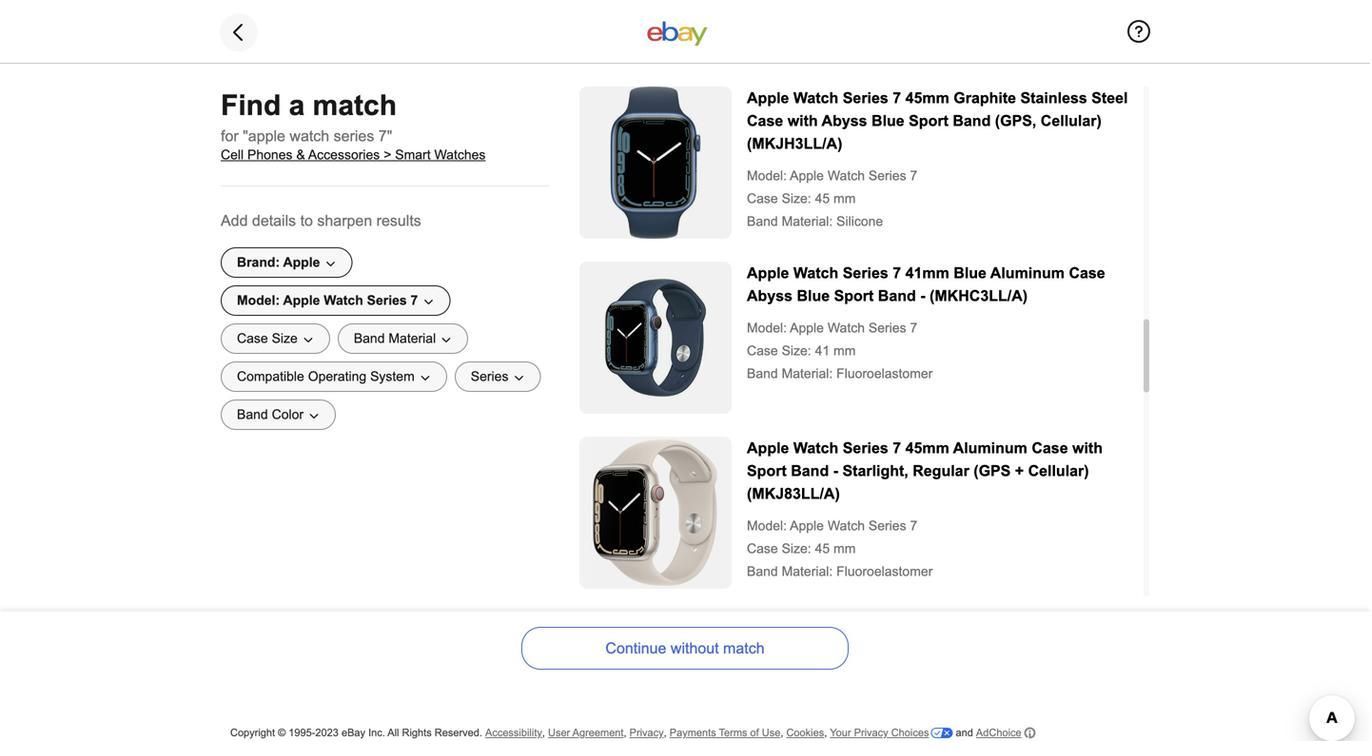 Task type: locate. For each thing, give the bounding box(es) containing it.
- inside apple watch series 7 45mm aluminum case with sport band - starlight, regular (gps + cellular) (mkj83ll/a)
[[833, 462, 838, 480]]

continue without match button
[[521, 627, 849, 670]]

size: inside model: apple watch series 7 case size: 45 mm band material: fluoroelastomer
[[782, 541, 811, 556]]

of
[[750, 727, 759, 739]]

apple
[[747, 89, 789, 107], [790, 168, 824, 183], [747, 265, 789, 282], [790, 321, 824, 335], [747, 440, 789, 457], [790, 519, 824, 533]]

2 vertical spatial mm
[[834, 541, 856, 556]]

mm inside model: apple watch series 7 case size: 45 mm band material: silicone
[[834, 191, 856, 206]]

blue inside apple watch series 7 45mm graphite stainless steel case with abyss blue sport band (gps, cellular) (‎mkjh3ll/a)
[[872, 112, 905, 129]]

"apple
[[243, 128, 285, 145]]

apple inside apple watch series 7 45mm graphite stainless steel case with abyss blue sport band (gps, cellular) (‎mkjh3ll/a)
[[747, 89, 789, 107]]

0 vertical spatial model:
[[747, 168, 787, 183]]

1 horizontal spatial abyss
[[822, 112, 867, 129]]

0 vertical spatial 45mm
[[905, 89, 950, 107]]

0 vertical spatial mm
[[834, 191, 856, 206]]

1 vertical spatial with
[[1072, 440, 1103, 457]]

2 vertical spatial blue
[[797, 287, 830, 305]]

0 vertical spatial aluminum
[[990, 265, 1065, 282]]

fluoroelastomer for starlight,
[[837, 564, 933, 579]]

adchoice link
[[976, 726, 1036, 740]]

, left "cookies"
[[781, 727, 784, 739]]

mm inside model: apple watch series 7 case size: 45 mm band material: fluoroelastomer
[[834, 541, 856, 556]]

aluminum up '(mkhc3ll/a)'
[[990, 265, 1065, 282]]

, left user
[[542, 727, 545, 739]]

watch up 41
[[828, 321, 865, 335]]

1 vertical spatial 45mm
[[905, 440, 950, 457]]

1 model: from the top
[[747, 168, 787, 183]]

7
[[893, 89, 901, 107], [910, 168, 918, 183], [893, 265, 901, 282], [910, 321, 918, 335], [893, 440, 901, 457], [910, 519, 918, 533]]

watch inside model: apple watch series 7 case size: 41 mm band material: fluoroelastomer
[[828, 321, 865, 335]]

series
[[843, 89, 889, 107], [869, 168, 906, 183], [843, 265, 889, 282], [869, 321, 906, 335], [843, 440, 889, 457], [869, 519, 906, 533]]

your
[[830, 727, 851, 739]]

terms
[[719, 727, 747, 739]]

model: apple watch series 7 case size: 45 mm band material: fluoroelastomer
[[747, 519, 933, 579]]

match inside the continue without match button
[[723, 640, 765, 657]]

2 mm from the top
[[834, 344, 856, 358]]

2 horizontal spatial blue
[[954, 265, 987, 282]]

accessibility
[[485, 727, 542, 739]]

1 horizontal spatial blue
[[872, 112, 905, 129]]

0 vertical spatial -
[[920, 287, 925, 305]]

privacy
[[630, 727, 664, 739], [854, 727, 888, 739]]

cellular) inside apple watch series 7 45mm aluminum case with sport band - starlight, regular (gps + cellular) (mkj83ll/a)
[[1028, 462, 1089, 480]]

sport inside apple watch series 7 45mm graphite stainless steel case with abyss blue sport band (gps, cellular) (‎mkjh3ll/a)
[[909, 112, 949, 129]]

+
[[1015, 462, 1024, 480]]

all
[[388, 727, 399, 739]]

1 vertical spatial mm
[[834, 344, 856, 358]]

blue
[[872, 112, 905, 129], [954, 265, 987, 282], [797, 287, 830, 305]]

2 vertical spatial model:
[[747, 519, 787, 533]]

fluoroelastomer inside model: apple watch series 7 case size: 45 mm band material: fluoroelastomer
[[837, 564, 933, 579]]

45 for (mkj83ll/a)
[[815, 541, 830, 556]]

0 horizontal spatial abyss
[[747, 287, 793, 305]]

0 vertical spatial blue
[[872, 112, 905, 129]]

band
[[953, 112, 991, 129], [747, 214, 778, 229], [878, 287, 916, 305], [747, 366, 778, 381], [791, 462, 829, 480], [747, 564, 778, 579]]

2 model: from the top
[[747, 321, 787, 335]]

45mm left graphite
[[905, 89, 950, 107]]

add details group
[[221, 247, 549, 438]]

aluminum inside apple watch series 7 45mm aluminum case with sport band - starlight, regular (gps + cellular) (mkj83ll/a)
[[953, 440, 1028, 457]]

size:
[[782, 191, 811, 206], [782, 344, 811, 358], [782, 541, 811, 556]]

2 material: from the top
[[782, 366, 833, 381]]

- down 41mm
[[920, 287, 925, 305]]

abyss up (‎mkjh3ll/a) at top right
[[822, 112, 867, 129]]

0 vertical spatial 45
[[815, 191, 830, 206]]

band for apple watch series 7 45mm aluminum case with sport band - starlight, regular (gps + cellular) (mkj83ll/a)
[[791, 462, 829, 480]]

sport left (gps,
[[909, 112, 949, 129]]

watch inside model: apple watch series 7 case size: 45 mm band material: silicone
[[828, 168, 865, 183]]

fluoroelastomer
[[837, 366, 933, 381], [837, 564, 933, 579]]

size: left 41
[[782, 344, 811, 358]]

match up series
[[313, 89, 397, 121]]

material: left silicone on the top
[[782, 214, 833, 229]]

- inside the apple watch series 7 41mm blue aluminum case abyss blue sport band - (mkhc3ll/a)
[[920, 287, 925, 305]]

0 vertical spatial cellular)
[[1041, 112, 1102, 129]]

2 fluoroelastomer from the top
[[837, 564, 933, 579]]

7 left graphite
[[893, 89, 901, 107]]

1 vertical spatial sport
[[834, 287, 874, 305]]

size: down (‎mkjh3ll/a) at top right
[[782, 191, 811, 206]]

1 vertical spatial blue
[[954, 265, 987, 282]]

phones
[[247, 147, 293, 162]]

band inside apple watch series 7 45mm aluminum case with sport band - starlight, regular (gps + cellular) (mkj83ll/a)
[[791, 462, 829, 480]]

mm inside model: apple watch series 7 case size: 41 mm band material: fluoroelastomer
[[834, 344, 856, 358]]

1 vertical spatial 45
[[815, 541, 830, 556]]

your privacy choices link
[[830, 727, 953, 739]]

, left the privacy link
[[624, 727, 627, 739]]

without
[[671, 640, 719, 657]]

3 model: from the top
[[747, 519, 787, 533]]

material: inside model: apple watch series 7 case size: 41 mm band material: fluoroelastomer
[[782, 366, 833, 381]]

1 horizontal spatial privacy
[[854, 727, 888, 739]]

watch up silicone on the top
[[828, 168, 865, 183]]

- left starlight,
[[833, 462, 838, 480]]

1 horizontal spatial -
[[920, 287, 925, 305]]

cookies
[[786, 727, 824, 739]]

5 , from the left
[[824, 727, 827, 739]]

apple inside model: apple watch series 7 case size: 45 mm band material: silicone
[[790, 168, 824, 183]]

mm right 41
[[834, 344, 856, 358]]

abyss inside the apple watch series 7 41mm blue aluminum case abyss blue sport band - (mkhc3ll/a)
[[747, 287, 793, 305]]

7 up starlight,
[[893, 440, 901, 457]]

a
[[289, 89, 305, 121]]

accessibility link
[[485, 727, 542, 739]]

,
[[542, 727, 545, 739], [624, 727, 627, 739], [664, 727, 667, 739], [781, 727, 784, 739], [824, 727, 827, 739]]

band inside model: apple watch series 7 case size: 45 mm band material: silicone
[[747, 214, 778, 229]]

privacy right your
[[854, 727, 888, 739]]

0 vertical spatial fluoroelastomer
[[837, 366, 933, 381]]

add
[[221, 212, 248, 229]]

1 vertical spatial aluminum
[[953, 440, 1028, 457]]

band inside model: apple watch series 7 case size: 41 mm band material: fluoroelastomer
[[747, 366, 778, 381]]

use
[[762, 727, 781, 739]]

watch down (mkj83ll/a) on the right bottom of page
[[828, 519, 865, 533]]

1 size: from the top
[[782, 191, 811, 206]]

sport up model: apple watch series 7 case size: 41 mm band material: fluoroelastomer at right
[[834, 287, 874, 305]]

watch up (mkj83ll/a) on the right bottom of page
[[794, 440, 839, 457]]

7 left 41mm
[[893, 265, 901, 282]]

0 horizontal spatial sport
[[747, 462, 787, 480]]

2 size: from the top
[[782, 344, 811, 358]]

7 inside the apple watch series 7 41mm blue aluminum case abyss blue sport band - (mkhc3ll/a)
[[893, 265, 901, 282]]

series inside apple watch series 7 45mm aluminum case with sport band - starlight, regular (gps + cellular) (mkj83ll/a)
[[843, 440, 889, 457]]

2 horizontal spatial sport
[[909, 112, 949, 129]]

3 mm from the top
[[834, 541, 856, 556]]

material: inside model: apple watch series 7 case size: 45 mm band material: fluoroelastomer
[[782, 564, 833, 579]]

1 vertical spatial fluoroelastomer
[[837, 564, 933, 579]]

band inside model: apple watch series 7 case size: 45 mm band material: fluoroelastomer
[[747, 564, 778, 579]]

apple inside the apple watch series 7 41mm blue aluminum case abyss blue sport band - (mkhc3ll/a)
[[747, 265, 789, 282]]

7"
[[378, 128, 392, 145]]

case
[[747, 112, 783, 129], [747, 191, 778, 206], [1069, 265, 1105, 282], [747, 344, 778, 358], [1032, 440, 1068, 457], [747, 541, 778, 556]]

7 inside model: apple watch series 7 case size: 45 mm band material: silicone
[[910, 168, 918, 183]]

watch up (‎mkjh3ll/a) at top right
[[794, 89, 839, 107]]

size: inside model: apple watch series 7 case size: 45 mm band material: silicone
[[782, 191, 811, 206]]

0 horizontal spatial match
[[313, 89, 397, 121]]

45mm inside apple watch series 7 45mm graphite stainless steel case with abyss blue sport band (gps, cellular) (‎mkjh3ll/a)
[[905, 89, 950, 107]]

with inside apple watch series 7 45mm graphite stainless steel case with abyss blue sport band (gps, cellular) (‎mkjh3ll/a)
[[788, 112, 818, 129]]

rights
[[402, 727, 432, 739]]

1 horizontal spatial sport
[[834, 287, 874, 305]]

0 horizontal spatial -
[[833, 462, 838, 480]]

45 inside model: apple watch series 7 case size: 45 mm band material: silicone
[[815, 191, 830, 206]]

3 size: from the top
[[782, 541, 811, 556]]

add details to sharpen results
[[221, 212, 421, 229]]

1 material: from the top
[[782, 214, 833, 229]]

45 inside model: apple watch series 7 case size: 45 mm band material: fluoroelastomer
[[815, 541, 830, 556]]

0 vertical spatial size:
[[782, 191, 811, 206]]

2 vertical spatial sport
[[747, 462, 787, 480]]

mm down (mkj83ll/a) on the right bottom of page
[[834, 541, 856, 556]]

1 vertical spatial match
[[723, 640, 765, 657]]

case inside the apple watch series 7 41mm blue aluminum case abyss blue sport band - (mkhc3ll/a)
[[1069, 265, 1105, 282]]

3 material: from the top
[[782, 564, 833, 579]]

cellular) down stainless
[[1041, 112, 1102, 129]]

45 down (mkj83ll/a) on the right bottom of page
[[815, 541, 830, 556]]

watch inside apple watch series 7 45mm aluminum case with sport band - starlight, regular (gps + cellular) (mkj83ll/a)
[[794, 440, 839, 457]]

apple watch series 7 45mm graphite stainless steel case with abyss blue sport band (gps, cellular) (‎mkjh3ll/a)
[[747, 89, 1128, 152]]

sport
[[909, 112, 949, 129], [834, 287, 874, 305], [747, 462, 787, 480]]

2023
[[315, 727, 339, 739]]

cellular) inside apple watch series 7 45mm graphite stainless steel case with abyss blue sport band (gps, cellular) (‎mkjh3ll/a)
[[1041, 112, 1102, 129]]

band for model: apple watch series 7 case size: 45 mm band material: silicone
[[747, 214, 778, 229]]

aluminum
[[990, 265, 1065, 282], [953, 440, 1028, 457]]

1 horizontal spatial match
[[723, 640, 765, 657]]

0 vertical spatial match
[[313, 89, 397, 121]]

match inside 'find a match for "apple watch series 7" cell phones & accessories > smart watches'
[[313, 89, 397, 121]]

, left your
[[824, 727, 827, 739]]

watch
[[794, 89, 839, 107], [828, 168, 865, 183], [794, 265, 839, 282], [828, 321, 865, 335], [794, 440, 839, 457], [828, 519, 865, 533]]

series inside model: apple watch series 7 case size: 41 mm band material: fluoroelastomer
[[869, 321, 906, 335]]

0 horizontal spatial blue
[[797, 287, 830, 305]]

material:
[[782, 214, 833, 229], [782, 366, 833, 381], [782, 564, 833, 579]]

band inside the apple watch series 7 41mm blue aluminum case abyss blue sport band - (mkhc3ll/a)
[[878, 287, 916, 305]]

0 vertical spatial material:
[[782, 214, 833, 229]]

7 down apple watch series 7 45mm aluminum case with sport band - starlight, regular (gps + cellular) (mkj83ll/a)
[[910, 519, 918, 533]]

1 45 from the top
[[815, 191, 830, 206]]

model:
[[747, 168, 787, 183], [747, 321, 787, 335], [747, 519, 787, 533]]

, left payments
[[664, 727, 667, 739]]

2 vertical spatial size:
[[782, 541, 811, 556]]

size: down (mkj83ll/a) on the right bottom of page
[[782, 541, 811, 556]]

45 down (‎mkjh3ll/a) at top right
[[815, 191, 830, 206]]

1 vertical spatial model:
[[747, 321, 787, 335]]

with inside apple watch series 7 45mm aluminum case with sport band - starlight, regular (gps + cellular) (mkj83ll/a)
[[1072, 440, 1103, 457]]

45mm for sport
[[905, 89, 950, 107]]

with
[[788, 112, 818, 129], [1072, 440, 1103, 457]]

band for model: apple watch series 7 case size: 41 mm band material: fluoroelastomer
[[747, 366, 778, 381]]

match
[[313, 89, 397, 121], [723, 640, 765, 657]]

watch inside the apple watch series 7 41mm blue aluminum case abyss blue sport band - (mkhc3ll/a)
[[794, 265, 839, 282]]

find
[[221, 89, 281, 121]]

2 vertical spatial material:
[[782, 564, 833, 579]]

-
[[920, 287, 925, 305], [833, 462, 838, 480]]

1 vertical spatial abyss
[[747, 287, 793, 305]]

1 fluoroelastomer from the top
[[837, 366, 933, 381]]

1 vertical spatial material:
[[782, 366, 833, 381]]

abyss up model: apple watch series 7 case size: 41 mm band material: fluoroelastomer at right
[[747, 287, 793, 305]]

45mm up the regular
[[905, 440, 950, 457]]

sport inside apple watch series 7 45mm aluminum case with sport band - starlight, regular (gps + cellular) (mkj83ll/a)
[[747, 462, 787, 480]]

sport inside the apple watch series 7 41mm blue aluminum case abyss blue sport band - (mkhc3ll/a)
[[834, 287, 874, 305]]

abyss
[[822, 112, 867, 129], [747, 287, 793, 305]]

7 down the apple watch series 7 41mm blue aluminum case abyss blue sport band - (mkhc3ll/a)
[[910, 321, 918, 335]]

case inside apple watch series 7 45mm aluminum case with sport band - starlight, regular (gps + cellular) (mkj83ll/a)
[[1032, 440, 1068, 457]]

0 horizontal spatial privacy
[[630, 727, 664, 739]]

material: down (mkj83ll/a) on the right bottom of page
[[782, 564, 833, 579]]

size: for with
[[782, 191, 811, 206]]

cellular)
[[1041, 112, 1102, 129], [1028, 462, 1089, 480]]

45mm inside apple watch series 7 45mm aluminum case with sport band - starlight, regular (gps + cellular) (mkj83ll/a)
[[905, 440, 950, 457]]

41mm
[[905, 265, 950, 282]]

material: down 41
[[782, 366, 833, 381]]

privacy left payments
[[630, 727, 664, 739]]

series inside model: apple watch series 7 case size: 45 mm band material: fluoroelastomer
[[869, 519, 906, 533]]

©
[[278, 727, 286, 739]]

(‎mkjh3ll/a)
[[747, 135, 843, 152]]

model: inside model: apple watch series 7 case size: 45 mm band material: fluoroelastomer
[[747, 519, 787, 533]]

abyss inside apple watch series 7 45mm graphite stainless steel case with abyss blue sport band (gps, cellular) (‎mkjh3ll/a)
[[822, 112, 867, 129]]

2 45 from the top
[[815, 541, 830, 556]]

aluminum up (gps
[[953, 440, 1028, 457]]

model: apple watch series 7 case size: 41 mm band material: fluoroelastomer
[[747, 321, 933, 381]]

1 vertical spatial -
[[833, 462, 838, 480]]

model: apple watch series 7 case size: 45 mm band material: silicone
[[747, 168, 918, 229]]

0 vertical spatial with
[[788, 112, 818, 129]]

0 horizontal spatial with
[[788, 112, 818, 129]]

payments terms of use link
[[670, 727, 781, 739]]

(mkj83ll/a)
[[747, 485, 840, 502]]

material: for (‎mkjh3ll/a)
[[782, 214, 833, 229]]

0 vertical spatial abyss
[[822, 112, 867, 129]]

watch down silicone on the top
[[794, 265, 839, 282]]

1 horizontal spatial with
[[1072, 440, 1103, 457]]

mm for sport
[[834, 344, 856, 358]]

mm for -
[[834, 541, 856, 556]]

7 down apple watch series 7 45mm graphite stainless steel case with abyss blue sport band (gps, cellular) (‎mkjh3ll/a)
[[910, 168, 918, 183]]

mm for abyss
[[834, 191, 856, 206]]

2 45mm from the top
[[905, 440, 950, 457]]

1 privacy from the left
[[630, 727, 664, 739]]

sport up (mkj83ll/a) on the right bottom of page
[[747, 462, 787, 480]]

1 vertical spatial cellular)
[[1028, 462, 1089, 480]]

1 45mm from the top
[[905, 89, 950, 107]]

0 vertical spatial sport
[[909, 112, 949, 129]]

fluoroelastomer inside model: apple watch series 7 case size: 41 mm band material: fluoroelastomer
[[837, 366, 933, 381]]

material: for (mkj83ll/a)
[[782, 564, 833, 579]]

mm up silicone on the top
[[834, 191, 856, 206]]

41
[[815, 344, 830, 358]]

cellular) right +
[[1028, 462, 1089, 480]]

45mm
[[905, 89, 950, 107], [905, 440, 950, 457]]

1 vertical spatial size:
[[782, 344, 811, 358]]

sharpen
[[317, 212, 372, 229]]

7 inside model: apple watch series 7 case size: 45 mm band material: fluoroelastomer
[[910, 519, 918, 533]]

1 mm from the top
[[834, 191, 856, 206]]

45
[[815, 191, 830, 206], [815, 541, 830, 556]]

material: inside model: apple watch series 7 case size: 45 mm band material: silicone
[[782, 214, 833, 229]]

match right without
[[723, 640, 765, 657]]

size: inside model: apple watch series 7 case size: 41 mm band material: fluoroelastomer
[[782, 344, 811, 358]]

results
[[377, 212, 421, 229]]

model: inside model: apple watch series 7 case size: 45 mm band material: silicone
[[747, 168, 787, 183]]

series inside apple watch series 7 45mm graphite stainless steel case with abyss blue sport band (gps, cellular) (‎mkjh3ll/a)
[[843, 89, 889, 107]]

7 inside model: apple watch series 7 case size: 41 mm band material: fluoroelastomer
[[910, 321, 918, 335]]

copyright
[[230, 727, 275, 739]]

graphite
[[954, 89, 1016, 107]]

smart
[[395, 147, 431, 162]]

mm
[[834, 191, 856, 206], [834, 344, 856, 358], [834, 541, 856, 556]]

model: inside model: apple watch series 7 case size: 41 mm band material: fluoroelastomer
[[747, 321, 787, 335]]

case inside model: apple watch series 7 case size: 45 mm band material: silicone
[[747, 191, 778, 206]]



Task type: vqa. For each thing, say whether or not it's contained in the screenshot.
Model:
yes



Task type: describe. For each thing, give the bounding box(es) containing it.
watch inside model: apple watch series 7 case size: 45 mm band material: fluoroelastomer
[[828, 519, 865, 533]]

and
[[956, 727, 973, 739]]

payments
[[670, 727, 716, 739]]

match for a
[[313, 89, 397, 121]]

1995-
[[289, 727, 315, 739]]

cell
[[221, 147, 244, 162]]

apple watch series 7 41mm blue aluminum case abyss blue sport band - (mkhc3ll/a)
[[747, 265, 1105, 305]]

45 for (‎mkjh3ll/a)
[[815, 191, 830, 206]]

(gps
[[974, 462, 1011, 480]]

size: for blue
[[782, 344, 811, 358]]

find a match for "apple watch series 7" cell phones & accessories > smart watches
[[221, 89, 486, 162]]

fluoroelastomer for band
[[837, 366, 933, 381]]

cell phones & accessories > smart watches button
[[221, 147, 486, 163]]

model: for apple watch series 7 45mm graphite stainless steel case with abyss blue sport band (gps, cellular) (‎mkjh3ll/a)
[[747, 168, 787, 183]]

3 , from the left
[[664, 727, 667, 739]]

4 , from the left
[[781, 727, 784, 739]]

details
[[252, 212, 296, 229]]

privacy link
[[630, 727, 664, 739]]

cellular) for case
[[1028, 462, 1089, 480]]

apple inside model: apple watch series 7 case size: 41 mm band material: fluoroelastomer
[[790, 321, 824, 335]]

1 , from the left
[[542, 727, 545, 739]]

to
[[300, 212, 313, 229]]

2 privacy from the left
[[854, 727, 888, 739]]

user agreement link
[[548, 727, 624, 739]]

apple watch series 7 45mm aluminum case with sport band - starlight, regular (gps + cellular) (mkj83ll/a)
[[747, 440, 1103, 502]]

for
[[221, 128, 239, 145]]

watch inside apple watch series 7 45mm graphite stainless steel case with abyss blue sport band (gps, cellular) (‎mkjh3ll/a)
[[794, 89, 839, 107]]

watch
[[290, 128, 329, 145]]

adchoice
[[976, 727, 1022, 739]]

size: for band
[[782, 541, 811, 556]]

(mkhc3ll/a)
[[930, 287, 1028, 305]]

reserved.
[[435, 727, 482, 739]]

case inside model: apple watch series 7 case size: 45 mm band material: fluoroelastomer
[[747, 541, 778, 556]]

watches
[[434, 147, 486, 162]]

apple inside model: apple watch series 7 case size: 45 mm band material: fluoroelastomer
[[790, 519, 824, 533]]

user
[[548, 727, 570, 739]]

silicone
[[837, 214, 883, 229]]

cookies link
[[786, 727, 824, 739]]

ebay
[[342, 727, 365, 739]]

band for model: apple watch series 7 case size: 45 mm band material: fluoroelastomer
[[747, 564, 778, 579]]

regular
[[913, 462, 969, 480]]

continue without match
[[606, 640, 765, 657]]

match for without
[[723, 640, 765, 657]]

2 , from the left
[[624, 727, 627, 739]]

7 inside apple watch series 7 45mm aluminum case with sport band - starlight, regular (gps + cellular) (mkj83ll/a)
[[893, 440, 901, 457]]

7 inside apple watch series 7 45mm graphite stainless steel case with abyss blue sport band (gps, cellular) (‎mkjh3ll/a)
[[893, 89, 901, 107]]

accessories
[[308, 147, 380, 162]]

steel
[[1092, 89, 1128, 107]]

stainless
[[1021, 89, 1087, 107]]

inc.
[[368, 727, 385, 739]]

continue
[[606, 640, 667, 657]]

series inside model: apple watch series 7 case size: 45 mm band material: silicone
[[869, 168, 906, 183]]

45mm for regular
[[905, 440, 950, 457]]

model: for apple watch series 7 41mm blue aluminum case abyss blue sport band - (mkhc3ll/a)
[[747, 321, 787, 335]]

(gps,
[[995, 112, 1037, 129]]

starlight,
[[843, 462, 909, 480]]

model: for apple watch series 7 45mm aluminum case with sport band - starlight, regular (gps + cellular) (mkj83ll/a)
[[747, 519, 787, 533]]

case inside apple watch series 7 45mm graphite stainless steel case with abyss blue sport band (gps, cellular) (‎mkjh3ll/a)
[[747, 112, 783, 129]]

series inside the apple watch series 7 41mm blue aluminum case abyss blue sport band - (mkhc3ll/a)
[[843, 265, 889, 282]]

comment about your experience on this page. image
[[1128, 20, 1150, 43]]

series
[[334, 128, 374, 145]]

choices
[[891, 727, 929, 739]]

agreement
[[573, 727, 624, 739]]

aluminum inside the apple watch series 7 41mm blue aluminum case abyss blue sport band - (mkhc3ll/a)
[[990, 265, 1065, 282]]

>
[[384, 147, 391, 162]]

band inside apple watch series 7 45mm graphite stainless steel case with abyss blue sport band (gps, cellular) (‎mkjh3ll/a)
[[953, 112, 991, 129]]

copyright © 1995-2023 ebay inc. all rights reserved. accessibility , user agreement , privacy , payments terms of use , cookies , your privacy choices
[[230, 727, 929, 739]]

cellular) for stainless
[[1041, 112, 1102, 129]]

and adchoice
[[953, 727, 1022, 739]]

apple inside apple watch series 7 45mm aluminum case with sport band - starlight, regular (gps + cellular) (mkj83ll/a)
[[747, 440, 789, 457]]

case inside model: apple watch series 7 case size: 41 mm band material: fluoroelastomer
[[747, 344, 778, 358]]

&
[[296, 147, 305, 162]]



